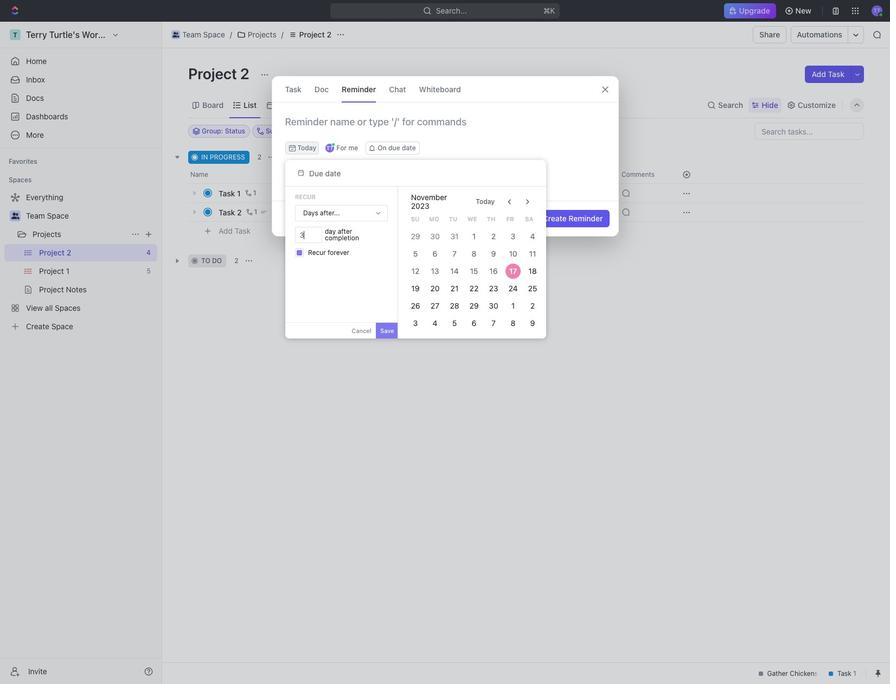 Task type: locate. For each thing, give the bounding box(es) containing it.
8 up 15
[[472, 249, 477, 258]]

4 down 27
[[433, 319, 438, 328]]

30 down 23
[[489, 301, 499, 310]]

1 vertical spatial team
[[26, 211, 45, 220]]

add up customize
[[812, 69, 827, 79]]

29
[[411, 232, 420, 241], [470, 301, 479, 310]]

0 horizontal spatial 30
[[431, 232, 440, 241]]

tree
[[4, 189, 157, 335]]

7 down 23
[[492, 319, 496, 328]]

2 vertical spatial add task
[[219, 226, 251, 235]]

1 button right task 2
[[244, 207, 259, 218]]

reminder right create
[[569, 214, 603, 223]]

6 down 22
[[472, 319, 477, 328]]

hide button
[[749, 97, 782, 113]]

add task up due date text field
[[292, 153, 320, 161]]

29 down 22
[[470, 301, 479, 310]]

upgrade
[[740, 6, 771, 15]]

13
[[431, 267, 439, 276]]

doc button
[[315, 77, 329, 102]]

reminder up gantt 'link'
[[342, 84, 376, 94]]

8
[[472, 249, 477, 258], [511, 319, 516, 328]]

team space
[[182, 30, 225, 39], [26, 211, 69, 220]]

1 horizontal spatial 29
[[470, 301, 479, 310]]

1 horizontal spatial team space link
[[169, 28, 228, 41]]

share
[[760, 30, 781, 39]]

0 vertical spatial 9
[[491, 249, 496, 258]]

today down calendar
[[298, 144, 317, 152]]

20
[[431, 284, 440, 293]]

1 vertical spatial projects link
[[33, 226, 127, 243]]

team right user group image
[[182, 30, 201, 39]]

1 vertical spatial today
[[476, 198, 495, 206]]

projects
[[248, 30, 277, 39], [33, 230, 61, 239]]

23
[[489, 284, 498, 293]]

2023
[[411, 201, 430, 211]]

automations
[[798, 30, 843, 39]]

task up task 2
[[219, 189, 235, 198]]

hide
[[762, 100, 779, 109]]

0 horizontal spatial team
[[26, 211, 45, 220]]

dialog
[[272, 76, 619, 237]]

0 vertical spatial 3
[[511, 232, 516, 241]]

0 horizontal spatial 29
[[411, 232, 420, 241]]

0 vertical spatial add task button
[[806, 66, 852, 83]]

automations button
[[792, 27, 848, 43]]

0 vertical spatial 5
[[413, 249, 418, 258]]

space right user group icon
[[47, 211, 69, 220]]

do
[[212, 257, 222, 265]]

0 vertical spatial 1 button
[[243, 188, 258, 199]]

docs link
[[4, 90, 157, 107]]

5 up 12
[[413, 249, 418, 258]]

task up customize
[[829, 69, 845, 79]]

1 button
[[243, 188, 258, 199], [244, 207, 259, 218]]

18
[[529, 267, 537, 276]]

space right user group image
[[203, 30, 225, 39]]

5 down 28
[[452, 319, 457, 328]]

4 up the "11"
[[531, 232, 535, 241]]

0 vertical spatial today
[[298, 144, 317, 152]]

1 horizontal spatial projects
[[248, 30, 277, 39]]

0 vertical spatial recur
[[295, 193, 316, 200]]

after
[[338, 227, 352, 236]]

0 horizontal spatial add task button
[[214, 225, 255, 238]]

recur up days at the top
[[295, 193, 316, 200]]

Reminder na﻿me or type '/' for commands text field
[[272, 116, 619, 142]]

30
[[431, 232, 440, 241], [489, 301, 499, 310]]

1
[[237, 189, 241, 198], [253, 189, 256, 197], [254, 208, 257, 216], [473, 232, 476, 241], [512, 301, 515, 310]]

1 down we
[[473, 232, 476, 241]]

1 vertical spatial reminder
[[569, 214, 603, 223]]

1 vertical spatial 30
[[489, 301, 499, 310]]

0 horizontal spatial 6
[[433, 249, 438, 258]]

1 vertical spatial 8
[[511, 319, 516, 328]]

1 vertical spatial 9
[[531, 319, 535, 328]]

team space inside tree
[[26, 211, 69, 220]]

0 horizontal spatial 9
[[491, 249, 496, 258]]

tu
[[449, 215, 458, 222]]

1 horizontal spatial 4
[[531, 232, 535, 241]]

today inside dropdown button
[[298, 144, 317, 152]]

9 down 25
[[531, 319, 535, 328]]

1 button for 1
[[243, 188, 258, 199]]

1 button right task 1
[[243, 188, 258, 199]]

15
[[470, 267, 478, 276]]

1 vertical spatial 7
[[492, 319, 496, 328]]

add down task 2
[[219, 226, 233, 235]]

days after...
[[303, 209, 340, 217]]

task button
[[285, 77, 302, 102]]

1 vertical spatial project
[[188, 65, 237, 83]]

30 down mo
[[431, 232, 440, 241]]

dashboards link
[[4, 108, 157, 125]]

add task up customize
[[812, 69, 845, 79]]

3 down 26
[[413, 319, 418, 328]]

0 horizontal spatial team space
[[26, 211, 69, 220]]

favorites
[[9, 157, 37, 166]]

5
[[413, 249, 418, 258], [452, 319, 457, 328]]

1 horizontal spatial team space
[[182, 30, 225, 39]]

task up due date text field
[[306, 153, 320, 161]]

9 up the 16
[[491, 249, 496, 258]]

0 vertical spatial projects
[[248, 30, 277, 39]]

Search tasks... text field
[[756, 123, 864, 140]]

sidebar navigation
[[0, 22, 162, 685]]

1 horizontal spatial add task
[[292, 153, 320, 161]]

0 horizontal spatial projects
[[33, 230, 61, 239]]

None field
[[295, 227, 322, 243]]

team space right user group icon
[[26, 211, 69, 220]]

0 vertical spatial project 2
[[299, 30, 332, 39]]

doc
[[315, 84, 329, 94]]

1 vertical spatial 6
[[472, 319, 477, 328]]

add task button down calendar link
[[279, 151, 325, 164]]

days after... button
[[296, 206, 387, 221]]

add task button
[[806, 66, 852, 83], [279, 151, 325, 164], [214, 225, 255, 238]]

24
[[509, 284, 518, 293]]

11
[[529, 249, 536, 258]]

1 horizontal spatial /
[[282, 30, 284, 39]]

today
[[298, 144, 317, 152], [476, 198, 495, 206]]

0 horizontal spatial today
[[298, 144, 317, 152]]

1 vertical spatial add
[[292, 153, 304, 161]]

team space link inside tree
[[26, 207, 155, 225]]

recur left forever
[[308, 249, 326, 257]]

0 vertical spatial 6
[[433, 249, 438, 258]]

2 horizontal spatial add task
[[812, 69, 845, 79]]

0 horizontal spatial 7
[[453, 249, 457, 258]]

0 horizontal spatial add
[[219, 226, 233, 235]]

0 vertical spatial team space
[[182, 30, 225, 39]]

mo
[[429, 215, 439, 222]]

assignees button
[[439, 125, 489, 138]]

1 horizontal spatial space
[[203, 30, 225, 39]]

1 horizontal spatial team
[[182, 30, 201, 39]]

0 horizontal spatial 4
[[433, 319, 438, 328]]

2
[[327, 30, 332, 39], [240, 65, 250, 83], [258, 153, 262, 161], [237, 208, 242, 217], [492, 232, 496, 241], [235, 257, 239, 265], [531, 301, 535, 310]]

1 vertical spatial recur
[[308, 249, 326, 257]]

1 vertical spatial 1 button
[[244, 207, 259, 218]]

4
[[531, 232, 535, 241], [433, 319, 438, 328]]

0 horizontal spatial project
[[188, 65, 237, 83]]

0 vertical spatial 29
[[411, 232, 420, 241]]

team space link
[[169, 28, 228, 41], [26, 207, 155, 225]]

7 up 14
[[453, 249, 457, 258]]

today inside button
[[476, 198, 495, 206]]

1 horizontal spatial 30
[[489, 301, 499, 310]]

0 vertical spatial 8
[[472, 249, 477, 258]]

project 2
[[299, 30, 332, 39], [188, 65, 253, 83]]

add task
[[812, 69, 845, 79], [292, 153, 320, 161], [219, 226, 251, 235]]

3 up 10
[[511, 232, 516, 241]]

0 horizontal spatial project 2
[[188, 65, 253, 83]]

add task down task 2
[[219, 226, 251, 235]]

fr
[[507, 215, 514, 222]]

to
[[201, 257, 210, 265]]

project
[[299, 30, 325, 39], [188, 65, 237, 83]]

6 up "13"
[[433, 249, 438, 258]]

0 horizontal spatial 5
[[413, 249, 418, 258]]

today up th
[[476, 198, 495, 206]]

1 horizontal spatial 3
[[511, 232, 516, 241]]

save
[[381, 327, 395, 334]]

forever
[[328, 249, 350, 257]]

1 horizontal spatial project
[[299, 30, 325, 39]]

0 horizontal spatial /
[[230, 30, 232, 39]]

0 horizontal spatial projects link
[[33, 226, 127, 243]]

0 horizontal spatial space
[[47, 211, 69, 220]]

0 horizontal spatial team space link
[[26, 207, 155, 225]]

Due date text field
[[309, 169, 400, 178]]

0 vertical spatial projects link
[[234, 28, 279, 41]]

19
[[412, 284, 420, 293]]

add down calendar link
[[292, 153, 304, 161]]

1 horizontal spatial reminder
[[569, 214, 603, 223]]

day
[[325, 227, 336, 236]]

1 horizontal spatial 5
[[452, 319, 457, 328]]

0 horizontal spatial 8
[[472, 249, 477, 258]]

task 2
[[219, 208, 242, 217]]

task down task 2
[[235, 226, 251, 235]]

1 vertical spatial 4
[[433, 319, 438, 328]]

november
[[411, 193, 447, 202]]

0 vertical spatial space
[[203, 30, 225, 39]]

1 vertical spatial projects
[[33, 230, 61, 239]]

1 vertical spatial space
[[47, 211, 69, 220]]

3
[[511, 232, 516, 241], [413, 319, 418, 328]]

0 vertical spatial team space link
[[169, 28, 228, 41]]

0 vertical spatial add
[[812, 69, 827, 79]]

1 vertical spatial team space
[[26, 211, 69, 220]]

team space right user group image
[[182, 30, 225, 39]]

su
[[411, 215, 420, 222]]

1 vertical spatial add task
[[292, 153, 320, 161]]

1 horizontal spatial 8
[[511, 319, 516, 328]]

12
[[412, 267, 420, 276]]

1 horizontal spatial today
[[476, 198, 495, 206]]

task
[[829, 69, 845, 79], [285, 84, 302, 94], [306, 153, 320, 161], [219, 189, 235, 198], [219, 208, 235, 217], [235, 226, 251, 235]]

inbox link
[[4, 71, 157, 88]]

1 vertical spatial add task button
[[279, 151, 325, 164]]

space
[[203, 30, 225, 39], [47, 211, 69, 220]]

add task button up customize
[[806, 66, 852, 83]]

6
[[433, 249, 438, 258], [472, 319, 477, 328]]

29 down su
[[411, 232, 420, 241]]

home
[[26, 56, 47, 66]]

in
[[201, 153, 208, 161]]

add task button down task 2
[[214, 225, 255, 238]]

0 horizontal spatial reminder
[[342, 84, 376, 94]]

1 vertical spatial team space link
[[26, 207, 155, 225]]

1 vertical spatial project 2
[[188, 65, 253, 83]]

8 down 24 at the top of page
[[511, 319, 516, 328]]

1 vertical spatial 5
[[452, 319, 457, 328]]

team right user group icon
[[26, 211, 45, 220]]

/
[[230, 30, 232, 39], [282, 30, 284, 39]]

1 vertical spatial 3
[[413, 319, 418, 328]]

tree containing team space
[[4, 189, 157, 335]]

calendar link
[[275, 97, 309, 113]]



Task type: vqa. For each thing, say whether or not it's contained in the screenshot.


Task type: describe. For each thing, give the bounding box(es) containing it.
1 horizontal spatial add
[[292, 153, 304, 161]]

1 down 24 at the top of page
[[512, 301, 515, 310]]

create
[[543, 214, 567, 223]]

chat button
[[389, 77, 406, 102]]

reminder inside button
[[569, 214, 603, 223]]

1 up task 2
[[237, 189, 241, 198]]

dialog containing task
[[272, 76, 619, 237]]

1 right task 2
[[254, 208, 257, 216]]

home link
[[4, 53, 157, 70]]

create reminder
[[543, 214, 603, 223]]

0 horizontal spatial add task
[[219, 226, 251, 235]]

table
[[329, 100, 349, 109]]

2 horizontal spatial add task button
[[806, 66, 852, 83]]

16
[[490, 267, 498, 276]]

gantt
[[369, 100, 389, 109]]

after...
[[320, 209, 340, 217]]

1 vertical spatial 29
[[470, 301, 479, 310]]

share button
[[754, 26, 787, 43]]

0 vertical spatial add task
[[812, 69, 845, 79]]

31
[[451, 232, 459, 241]]

favorites button
[[4, 155, 42, 168]]

14
[[451, 267, 459, 276]]

tree inside sidebar navigation
[[4, 189, 157, 335]]

1 / from the left
[[230, 30, 232, 39]]

days
[[303, 209, 318, 217]]

sa
[[525, 215, 534, 222]]

chat
[[389, 84, 406, 94]]

th
[[487, 215, 496, 222]]

⌘k
[[544, 6, 556, 15]]

progress
[[210, 153, 245, 161]]

create reminder button
[[537, 210, 610, 227]]

gantt link
[[367, 97, 389, 113]]

task 1
[[219, 189, 241, 198]]

task down task 1
[[219, 208, 235, 217]]

recur for recur forever
[[308, 249, 326, 257]]

1 horizontal spatial 9
[[531, 319, 535, 328]]

27
[[431, 301, 440, 310]]

today button
[[285, 142, 319, 155]]

list link
[[242, 97, 257, 113]]

projects inside tree
[[33, 230, 61, 239]]

2 / from the left
[[282, 30, 284, 39]]

1 horizontal spatial 6
[[472, 319, 477, 328]]

completion
[[325, 234, 359, 242]]

list
[[244, 100, 257, 109]]

board link
[[200, 97, 224, 113]]

user group image
[[172, 32, 179, 37]]

customize
[[798, 100, 837, 109]]

search
[[719, 100, 744, 109]]

day after completion
[[325, 227, 359, 242]]

board
[[202, 100, 224, 109]]

2 vertical spatial add task button
[[214, 225, 255, 238]]

upgrade link
[[725, 3, 777, 18]]

1 horizontal spatial add task button
[[279, 151, 325, 164]]

1 horizontal spatial 7
[[492, 319, 496, 328]]

26
[[411, 301, 420, 310]]

recur forever
[[308, 249, 350, 257]]

docs
[[26, 93, 44, 103]]

0 vertical spatial 30
[[431, 232, 440, 241]]

28
[[450, 301, 459, 310]]

whiteboard button
[[419, 77, 461, 102]]

25
[[528, 284, 537, 293]]

inbox
[[26, 75, 45, 84]]

we
[[468, 215, 477, 222]]

in progress
[[201, 153, 245, 161]]

dashboards
[[26, 112, 68, 121]]

today button
[[470, 193, 502, 211]]

spaces
[[9, 176, 32, 184]]

cancel
[[352, 327, 372, 334]]

0 vertical spatial reminder
[[342, 84, 376, 94]]

22
[[470, 284, 479, 293]]

space inside sidebar navigation
[[47, 211, 69, 220]]

0 vertical spatial team
[[182, 30, 201, 39]]

search button
[[705, 97, 747, 113]]

invite
[[28, 667, 47, 676]]

10
[[509, 249, 517, 258]]

search...
[[436, 6, 467, 15]]

0 vertical spatial project
[[299, 30, 325, 39]]

new button
[[781, 2, 819, 20]]

customize button
[[784, 97, 840, 113]]

21
[[451, 284, 459, 293]]

november 2023
[[411, 193, 447, 211]]

table link
[[327, 97, 349, 113]]

17
[[509, 267, 517, 276]]

1 horizontal spatial projects link
[[234, 28, 279, 41]]

calendar
[[277, 100, 309, 109]]

1 right task 1
[[253, 189, 256, 197]]

0 vertical spatial 4
[[531, 232, 535, 241]]

task up calendar
[[285, 84, 302, 94]]

project 2 link
[[286, 28, 334, 41]]

1 horizontal spatial project 2
[[299, 30, 332, 39]]

assignees
[[452, 127, 485, 135]]

1 button for 2
[[244, 207, 259, 218]]

2 horizontal spatial add
[[812, 69, 827, 79]]

to do
[[201, 257, 222, 265]]

whiteboard
[[419, 84, 461, 94]]

0 vertical spatial 7
[[453, 249, 457, 258]]

2 vertical spatial add
[[219, 226, 233, 235]]

recur for recur
[[295, 193, 316, 200]]

team inside tree
[[26, 211, 45, 220]]

reminder button
[[342, 77, 376, 102]]

0 horizontal spatial 3
[[413, 319, 418, 328]]

user group image
[[11, 213, 19, 219]]

new
[[796, 6, 812, 15]]



